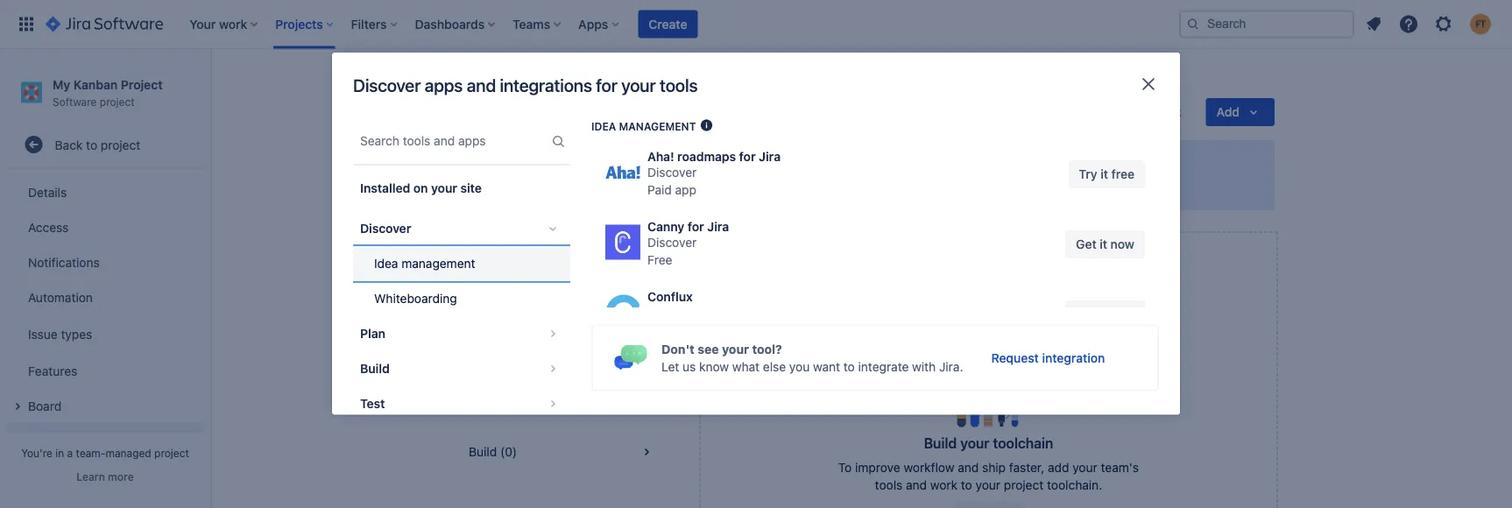 Task type: describe. For each thing, give the bounding box(es) containing it.
you
[[790, 359, 810, 374]]

your up the toolchain.
[[1073, 461, 1098, 475]]

0 vertical spatial learn more button
[[1032, 179, 1098, 196]]

give
[[1099, 105, 1125, 119]]

a
[[67, 447, 73, 459]]

idea management button
[[353, 246, 571, 281]]

on
[[414, 181, 428, 195]]

feedback
[[1128, 105, 1182, 119]]

whiteboarding
[[374, 291, 457, 306]]

chevron icon pointing right image for build
[[543, 358, 564, 380]]

your up ship on the bottom right of page
[[961, 435, 990, 452]]

your inside "button"
[[431, 181, 458, 195]]

(0) inside 'button'
[[546, 255, 563, 270]]

apps
[[425, 75, 463, 96]]

details
[[28, 185, 67, 199]]

board
[[28, 399, 62, 413]]

board button
[[7, 388, 203, 424]]

for down primary element
[[596, 75, 618, 96]]

automation
[[28, 290, 93, 304]]

plan
[[360, 326, 386, 341]]

it for canny for jira
[[1100, 237, 1108, 251]]

jira inside aha! roadmaps for jira discover paid app
[[759, 149, 781, 163]]

your down ship on the bottom right of page
[[976, 478, 1001, 493]]

features link
[[7, 353, 203, 388]]

kanban for my kanban project software project
[[73, 77, 118, 92]]

to
[[839, 461, 852, 475]]

(0) inside button
[[500, 445, 517, 459]]

canny for jira discover free
[[648, 219, 729, 267]]

us
[[683, 359, 696, 374]]

my kanban project software project
[[53, 77, 163, 108]]

get for conflux
[[1076, 307, 1097, 321]]

tool?
[[752, 342, 782, 356]]

build your toolchain to improve workflow and ship faster, add your team's tools and work to your project toolchain.
[[839, 435, 1139, 493]]

integrate
[[859, 359, 909, 374]]

discover left the apps
[[353, 75, 421, 96]]

view
[[469, 255, 496, 270]]

discover down conflux
[[648, 305, 697, 319]]

add
[[1048, 461, 1070, 475]]

toolchain.
[[1047, 478, 1103, 493]]

test button
[[353, 387, 571, 422]]

try it free
[[1079, 167, 1135, 181]]

test
[[360, 397, 385, 411]]

1 vertical spatial learn more button
[[77, 470, 134, 484]]

you're
[[21, 447, 53, 459]]

idea management inside button
[[374, 256, 476, 271]]

all inside 'button'
[[500, 255, 512, 270]]

to inside build your toolchain to improve workflow and ship faster, add your team's tools and work to your project toolchain.
[[961, 478, 973, 493]]

for inside aha! roadmaps for jira discover paid app
[[739, 149, 756, 163]]

installed on your site
[[360, 181, 482, 195]]

group containing details
[[7, 169, 203, 499]]

managed
[[106, 447, 151, 459]]

for inside canny for jira discover free
[[688, 219, 705, 234]]

see
[[698, 342, 719, 356]]

build (0)
[[469, 445, 517, 459]]

what
[[733, 359, 760, 374]]

connect
[[702, 180, 748, 195]]

Search field
[[1180, 10, 1355, 38]]

know
[[699, 359, 729, 374]]

and inside 'welcome to your project toolchain discover integrations for your tools, connect work to your project, and manage it all right here. learn more'
[[872, 180, 893, 195]]

create
[[649, 17, 688, 31]]

my kanban project
[[512, 73, 618, 88]]

installed on your site button
[[353, 171, 571, 206]]

now for canny for jira
[[1111, 237, 1135, 251]]

don't see your tool? let us know what else you want to integrate with jira.
[[662, 342, 964, 374]]

learn more
[[77, 471, 134, 483]]

request integration
[[992, 351, 1106, 365]]

canny for jira logo image
[[606, 224, 641, 259]]

want
[[813, 359, 841, 374]]

access
[[28, 220, 69, 234]]

give feedback button
[[1064, 98, 1193, 126]]

conflux discover
[[648, 289, 697, 319]]

settings
[[683, 73, 728, 88]]

don't
[[662, 342, 695, 356]]

tools inside 'button'
[[515, 255, 543, 270]]

software
[[53, 95, 97, 108]]

apps image image
[[614, 345, 648, 371]]

you're in a team-managed project
[[21, 447, 189, 459]]

plan button
[[353, 316, 571, 351]]

view all tools (0)
[[469, 255, 563, 270]]

tools inside dialog
[[660, 75, 698, 96]]

details link
[[7, 175, 203, 210]]

get for canny for jira
[[1076, 237, 1097, 251]]

my for my kanban project
[[512, 73, 529, 88]]

in
[[55, 447, 64, 459]]

build (0) button
[[448, 421, 678, 484]]

more inside learn more button
[[108, 471, 134, 483]]

discover button
[[353, 211, 571, 246]]

create banner
[[0, 0, 1513, 49]]

primary element
[[11, 0, 1180, 49]]

project for my kanban project
[[578, 73, 618, 88]]

view all tools (0) button
[[448, 231, 678, 295]]

discover inside canny for jira discover free
[[648, 235, 697, 249]]

back to project
[[55, 137, 140, 152]]

team's
[[1101, 461, 1139, 475]]

projects link
[[444, 70, 491, 91]]

build button
[[353, 351, 571, 387]]

project settings link
[[639, 70, 728, 91]]

get it now for canny for jira
[[1076, 237, 1135, 251]]

it for conflux
[[1100, 307, 1108, 321]]

tools,
[[667, 180, 699, 195]]

types
[[61, 327, 92, 341]]

to inside don't see your tool? let us know what else you want to integrate with jira.
[[844, 359, 855, 374]]

with
[[913, 359, 936, 374]]

project inside build your toolchain to improve workflow and ship faster, add your team's tools and work to your project toolchain.
[[1004, 478, 1044, 493]]



Task type: vqa. For each thing, say whether or not it's contained in the screenshot.
the Idea management to the bottom
yes



Task type: locate. For each thing, give the bounding box(es) containing it.
1 now from the top
[[1111, 237, 1135, 251]]

access link
[[7, 210, 203, 245]]

it inside 'welcome to your project toolchain discover integrations for your tools, connect work to your project, and manage it all right here. learn more'
[[944, 180, 952, 195]]

chevron icon pointing right image down view all tools (0) 'button'
[[543, 323, 564, 344]]

1 horizontal spatial idea management
[[592, 120, 696, 132]]

all
[[955, 180, 967, 195], [500, 255, 512, 270]]

integrations up 'toolchain'
[[500, 75, 592, 96]]

whiteboarding button
[[353, 281, 571, 316]]

project right software
[[100, 95, 135, 108]]

discover inside button
[[360, 221, 411, 236]]

chevron icon pointing right image
[[543, 323, 564, 344], [543, 358, 564, 380], [543, 394, 564, 415]]

0 horizontal spatial group
[[7, 169, 203, 499]]

discover inside 'welcome to your project toolchain discover integrations for your tools, connect work to your project, and manage it all right here. learn more'
[[497, 180, 546, 195]]

issue
[[28, 327, 58, 341]]

tools down improve
[[875, 478, 903, 493]]

project down primary element
[[578, 73, 618, 88]]

discover apps and integrations for your tools
[[353, 75, 698, 96]]

my
[[512, 73, 529, 88], [53, 77, 70, 92]]

work right "connect"
[[751, 180, 779, 195]]

build down plan
[[360, 362, 390, 376]]

work down workflow
[[931, 478, 958, 493]]

get it now down try it free button
[[1076, 237, 1135, 251]]

3 chevron icon pointing right image from the top
[[543, 394, 564, 415]]

project up details link
[[101, 137, 140, 152]]

faster,
[[1010, 461, 1045, 475]]

paid
[[648, 182, 672, 197]]

here.
[[1000, 180, 1029, 195]]

it down try it free button
[[1100, 237, 1108, 251]]

to
[[86, 137, 97, 152], [561, 155, 574, 171], [782, 180, 793, 195], [844, 359, 855, 374], [961, 478, 973, 493]]

1 horizontal spatial more
[[1068, 180, 1098, 195]]

free
[[1112, 167, 1135, 181]]

project for my kanban project software project
[[121, 77, 163, 92]]

1 horizontal spatial my
[[512, 73, 529, 88]]

it right the manage
[[944, 180, 952, 195]]

it up integration
[[1100, 307, 1108, 321]]

0 vertical spatial get
[[1076, 237, 1097, 251]]

toolchain inside build your toolchain to improve workflow and ship faster, add your team's tools and work to your project toolchain.
[[993, 435, 1054, 452]]

build down test button
[[469, 445, 497, 459]]

all left "right"
[[955, 180, 967, 195]]

get up integration
[[1076, 307, 1097, 321]]

1 vertical spatial chevron icon pointing right image
[[543, 358, 564, 380]]

0 vertical spatial now
[[1111, 237, 1135, 251]]

1 get it now button from the top
[[1066, 230, 1146, 258]]

kanban up software
[[73, 77, 118, 92]]

1 vertical spatial jira
[[708, 219, 729, 234]]

chevron icon pointing down image
[[543, 218, 564, 239]]

your up what
[[722, 342, 749, 356]]

2 get it now from the top
[[1076, 307, 1135, 321]]

1 horizontal spatial work
[[931, 478, 958, 493]]

0 horizontal spatial toolchain
[[660, 155, 720, 171]]

your left the project,
[[797, 180, 822, 195]]

1 horizontal spatial idea
[[592, 120, 616, 132]]

get it now
[[1076, 237, 1135, 251], [1076, 307, 1135, 321]]

more inside 'welcome to your project toolchain discover integrations for your tools, connect work to your project, and manage it all right here. learn more'
[[1068, 180, 1098, 195]]

get it now button up integration
[[1066, 300, 1146, 328]]

toolchain inside 'welcome to your project toolchain discover integrations for your tools, connect work to your project, and manage it all right here. learn more'
[[660, 155, 720, 171]]

1 vertical spatial idea
[[374, 256, 398, 271]]

roadmaps
[[678, 149, 736, 163]]

1 get from the top
[[1076, 237, 1097, 251]]

and left ship on the bottom right of page
[[958, 461, 979, 475]]

2 now from the top
[[1111, 307, 1135, 321]]

it
[[1101, 167, 1109, 181], [944, 180, 952, 195], [1100, 237, 1108, 251], [1100, 307, 1108, 321]]

for inside 'welcome to your project toolchain discover integrations for your tools, connect work to your project, and manage it all right here. learn more'
[[620, 180, 636, 195]]

integrations
[[500, 75, 592, 96], [550, 180, 617, 195]]

now for conflux
[[1111, 307, 1135, 321]]

project right the managed
[[154, 447, 189, 459]]

build for (0)
[[469, 445, 497, 459]]

0 vertical spatial toolchain
[[660, 155, 720, 171]]

1 horizontal spatial jira
[[759, 149, 781, 163]]

0 vertical spatial more
[[1068, 180, 1098, 195]]

project,
[[825, 180, 868, 195]]

toolchain
[[660, 155, 720, 171], [993, 435, 1054, 452]]

more down the managed
[[108, 471, 134, 483]]

tools inside build your toolchain to improve workflow and ship faster, add your team's tools and work to your project toolchain.
[[875, 478, 903, 493]]

1 horizontal spatial build
[[469, 445, 497, 459]]

0 vertical spatial jira
[[759, 149, 781, 163]]

project inside my kanban project software project
[[100, 95, 135, 108]]

1 vertical spatial get it now button
[[1066, 300, 1146, 328]]

0 vertical spatial work
[[751, 180, 779, 195]]

workflow
[[904, 461, 955, 475]]

chevron icon pointing right image for test
[[543, 394, 564, 415]]

tools down "create" button
[[660, 75, 698, 96]]

jira
[[759, 149, 781, 163], [708, 219, 729, 234]]

1 horizontal spatial learn
[[1032, 180, 1065, 195]]

toolchain up tools,
[[660, 155, 720, 171]]

your
[[622, 75, 656, 96], [578, 155, 607, 171], [639, 180, 664, 195], [797, 180, 822, 195], [431, 181, 458, 195], [722, 342, 749, 356], [961, 435, 990, 452], [1073, 461, 1098, 475], [976, 478, 1001, 493]]

chevron icon pointing right image inside build button
[[543, 358, 564, 380]]

(0) down test button
[[500, 445, 517, 459]]

idea up the whiteboarding
[[374, 256, 398, 271]]

group
[[7, 169, 203, 499], [353, 206, 571, 508]]

1 vertical spatial management
[[402, 256, 476, 271]]

idea up the aha! roadmaps for jira logo on the top left of the page
[[592, 120, 616, 132]]

team-
[[76, 447, 106, 459]]

1 horizontal spatial kanban
[[532, 73, 575, 88]]

issue types link
[[7, 315, 203, 353]]

0 vertical spatial chevron icon pointing right image
[[543, 323, 564, 344]]

1 horizontal spatial group
[[353, 206, 571, 508]]

site
[[461, 181, 482, 195]]

your right "on"
[[431, 181, 458, 195]]

tools
[[660, 75, 698, 96], [515, 255, 543, 270], [875, 478, 903, 493]]

get down try on the top of the page
[[1076, 237, 1097, 251]]

search image
[[1187, 17, 1201, 31]]

welcome
[[497, 155, 557, 171]]

it inside button
[[1101, 167, 1109, 181]]

discover
[[353, 75, 421, 96], [648, 165, 697, 179], [497, 180, 546, 195], [360, 221, 411, 236], [648, 235, 697, 249], [648, 305, 697, 319]]

Search tools and apps field
[[355, 125, 548, 157]]

right
[[971, 180, 997, 195]]

it for aha! roadmaps for jira
[[1101, 167, 1109, 181]]

discover down installed
[[360, 221, 411, 236]]

now
[[1111, 237, 1135, 251], [1111, 307, 1135, 321]]

work inside 'welcome to your project toolchain discover integrations for your tools, connect work to your project, and manage it all right here. learn more'
[[751, 180, 779, 195]]

close modal image
[[1139, 74, 1160, 95]]

my for my kanban project software project
[[53, 77, 70, 92]]

1 vertical spatial work
[[931, 478, 958, 493]]

idea management up aha!
[[592, 120, 696, 132]]

jira software image
[[46, 14, 163, 35], [46, 14, 163, 35]]

1 horizontal spatial learn more button
[[1032, 179, 1098, 196]]

0 horizontal spatial kanban
[[73, 77, 118, 92]]

1 horizontal spatial (0)
[[546, 255, 563, 270]]

ship
[[983, 461, 1006, 475]]

2 chevron icon pointing right image from the top
[[543, 358, 564, 380]]

2 horizontal spatial project
[[639, 73, 679, 88]]

project up paid
[[610, 155, 657, 171]]

back
[[55, 137, 83, 152]]

work inside build your toolchain to improve workflow and ship faster, add your team's tools and work to your project toolchain.
[[931, 478, 958, 493]]

1 vertical spatial get
[[1076, 307, 1097, 321]]

1 horizontal spatial toolchain
[[993, 435, 1054, 452]]

back to project link
[[7, 127, 203, 162]]

1 vertical spatial all
[[500, 255, 512, 270]]

get
[[1076, 237, 1097, 251], [1076, 307, 1097, 321]]

all inside 'welcome to your project toolchain discover integrations for your tools, connect work to your project, and manage it all right here. learn more'
[[955, 180, 967, 195]]

toolchain up faster,
[[993, 435, 1054, 452]]

0 horizontal spatial my
[[53, 77, 70, 92]]

chevron icon pointing right image inside plan button
[[543, 323, 564, 344]]

1 horizontal spatial management
[[619, 120, 696, 132]]

for right canny
[[688, 219, 705, 234]]

1 vertical spatial integrations
[[550, 180, 617, 195]]

it right try on the top of the page
[[1101, 167, 1109, 181]]

1 horizontal spatial tools
[[660, 75, 698, 96]]

2 horizontal spatial build
[[924, 435, 957, 452]]

0 horizontal spatial learn more button
[[77, 470, 134, 484]]

(0) down chevron icon pointing down
[[546, 255, 563, 270]]

1 horizontal spatial project
[[578, 73, 618, 88]]

let
[[662, 359, 679, 374]]

now down free
[[1111, 237, 1135, 251]]

idea inside button
[[374, 256, 398, 271]]

tools down chevron icon pointing down
[[515, 255, 543, 270]]

management
[[619, 120, 696, 132], [402, 256, 476, 271]]

(0)
[[546, 255, 563, 270], [500, 445, 517, 459]]

integrations inside 'welcome to your project toolchain discover integrations for your tools, connect work to your project, and manage it all right here. learn more'
[[550, 180, 617, 195]]

and inside dialog
[[467, 75, 496, 96]]

discover inside aha! roadmaps for jira discover paid app
[[648, 165, 697, 179]]

management up the whiteboarding
[[402, 256, 476, 271]]

0 vertical spatial management
[[619, 120, 696, 132]]

0 vertical spatial learn
[[1032, 180, 1065, 195]]

0 horizontal spatial management
[[402, 256, 476, 271]]

idea management up the whiteboarding
[[374, 256, 476, 271]]

project settings
[[639, 73, 728, 88]]

manage
[[896, 180, 941, 195]]

project
[[578, 73, 618, 88], [639, 73, 679, 88], [121, 77, 163, 92]]

aha!
[[648, 149, 675, 163]]

learn more button
[[1032, 179, 1098, 196], [77, 470, 134, 484]]

for left paid
[[620, 180, 636, 195]]

0 vertical spatial all
[[955, 180, 967, 195]]

my up software
[[53, 77, 70, 92]]

try it free button
[[1069, 160, 1146, 188]]

jira down "connect"
[[708, 219, 729, 234]]

learn more button right "here."
[[1032, 179, 1098, 196]]

create button
[[638, 10, 698, 38]]

group containing discover
[[353, 206, 571, 508]]

now up request integration button
[[1111, 307, 1135, 321]]

build
[[360, 362, 390, 376], [924, 435, 957, 452], [469, 445, 497, 459]]

my kanban project link
[[512, 70, 618, 91]]

get it now for conflux
[[1076, 307, 1135, 321]]

0 horizontal spatial work
[[751, 180, 779, 195]]

1 vertical spatial toolchain
[[993, 435, 1054, 452]]

project
[[100, 95, 135, 108], [101, 137, 140, 152], [610, 155, 657, 171], [154, 447, 189, 459], [1004, 478, 1044, 493]]

1 vertical spatial idea management
[[374, 256, 476, 271]]

0 horizontal spatial learn
[[77, 471, 105, 483]]

kanban up 'toolchain'
[[532, 73, 575, 88]]

for up "connect"
[[739, 149, 756, 163]]

2 horizontal spatial tools
[[875, 478, 903, 493]]

your left settings
[[622, 75, 656, 96]]

0 vertical spatial get it now button
[[1066, 230, 1146, 258]]

management inside button
[[402, 256, 476, 271]]

request
[[992, 351, 1039, 365]]

my up 'toolchain'
[[512, 73, 529, 88]]

0 horizontal spatial (0)
[[500, 445, 517, 459]]

all right view
[[500, 255, 512, 270]]

1 vertical spatial tools
[[515, 255, 543, 270]]

chevron icon pointing right image left apps image
[[543, 358, 564, 380]]

integrations inside dialog
[[500, 75, 592, 96]]

0 vertical spatial integrations
[[500, 75, 592, 96]]

kanban
[[532, 73, 575, 88], [73, 77, 118, 92]]

and up 'toolchain'
[[467, 75, 496, 96]]

jira right roadmaps
[[759, 149, 781, 163]]

0 vertical spatial idea management
[[592, 120, 696, 132]]

more left free
[[1068, 180, 1098, 195]]

1 chevron icon pointing right image from the top
[[543, 323, 564, 344]]

jira inside canny for jira discover free
[[708, 219, 729, 234]]

integrations up chevron icon pointing down
[[550, 180, 617, 195]]

my inside my kanban project link
[[512, 73, 529, 88]]

get it now button down try it free button
[[1066, 230, 1146, 258]]

improve
[[856, 461, 901, 475]]

project inside my kanban project software project
[[121, 77, 163, 92]]

management up aha!
[[619, 120, 696, 132]]

scope and prioritize ideas to build a backlog image
[[700, 118, 714, 132]]

canny
[[648, 219, 685, 234]]

0 horizontal spatial idea management
[[374, 256, 476, 271]]

aha! roadmaps for jira logo image
[[606, 154, 641, 189]]

discover down welcome
[[497, 180, 546, 195]]

automation link
[[7, 280, 203, 315]]

1 vertical spatial now
[[1111, 307, 1135, 321]]

discover down canny
[[648, 235, 697, 249]]

build inside build button
[[360, 362, 390, 376]]

chevron icon pointing right image for plan
[[543, 323, 564, 344]]

0 vertical spatial tools
[[660, 75, 698, 96]]

0 horizontal spatial tools
[[515, 255, 543, 270]]

notifications link
[[7, 245, 203, 280]]

get it now button
[[1066, 230, 1146, 258], [1066, 300, 1146, 328]]

0 vertical spatial get it now
[[1076, 237, 1135, 251]]

1 vertical spatial learn
[[77, 471, 105, 483]]

0 horizontal spatial all
[[500, 255, 512, 270]]

notifications
[[28, 255, 100, 269]]

chevron icon pointing right image inside test button
[[543, 394, 564, 415]]

group inside discover apps and integrations for your tools dialog
[[353, 206, 571, 508]]

chevron icon pointing right image up the build (0) button
[[543, 394, 564, 415]]

toolchain
[[448, 100, 535, 124]]

0 horizontal spatial more
[[108, 471, 134, 483]]

project down faster,
[[1004, 478, 1044, 493]]

learn down team- at the left of the page
[[77, 471, 105, 483]]

installed
[[360, 181, 410, 195]]

work
[[751, 180, 779, 195], [931, 478, 958, 493]]

0 horizontal spatial idea
[[374, 256, 398, 271]]

jira.
[[940, 359, 964, 374]]

conflux
[[648, 289, 693, 304]]

get it now button for canny for jira
[[1066, 230, 1146, 258]]

welcome to your project toolchain discover integrations for your tools, connect work to your project, and manage it all right here. learn more
[[497, 155, 1098, 195]]

0 horizontal spatial build
[[360, 362, 390, 376]]

0 horizontal spatial project
[[121, 77, 163, 92]]

get it now button for conflux
[[1066, 300, 1146, 328]]

2 get from the top
[[1076, 307, 1097, 321]]

your left tools,
[[639, 180, 664, 195]]

project left settings
[[639, 73, 679, 88]]

0 horizontal spatial jira
[[708, 219, 729, 234]]

kanban inside my kanban project software project
[[73, 77, 118, 92]]

learn more button down you're in a team-managed project
[[77, 470, 134, 484]]

1 vertical spatial get it now
[[1076, 307, 1135, 321]]

discover up tools,
[[648, 165, 697, 179]]

2 vertical spatial tools
[[875, 478, 903, 493]]

2 vertical spatial chevron icon pointing right image
[[543, 394, 564, 415]]

learn inside 'welcome to your project toolchain discover integrations for your tools, connect work to your project, and manage it all right here. learn more'
[[1032, 180, 1065, 195]]

try
[[1079, 167, 1098, 181]]

aha! roadmaps for jira discover paid app
[[648, 149, 781, 197]]

kanban for my kanban project
[[532, 73, 575, 88]]

your right welcome
[[578, 155, 607, 171]]

2 get it now button from the top
[[1066, 300, 1146, 328]]

1 vertical spatial (0)
[[500, 445, 517, 459]]

give feedback
[[1099, 105, 1182, 119]]

project up back to project link
[[121, 77, 163, 92]]

conflux logo image
[[606, 295, 641, 330]]

your inside don't see your tool? let us know what else you want to integrate with jira.
[[722, 342, 749, 356]]

project inside 'welcome to your project toolchain discover integrations for your tools, connect work to your project, and manage it all right here. learn more'
[[610, 155, 657, 171]]

and right the project,
[[872, 180, 893, 195]]

my inside my kanban project software project
[[53, 77, 70, 92]]

build up workflow
[[924, 435, 957, 452]]

0 vertical spatial idea
[[592, 120, 616, 132]]

free
[[648, 252, 673, 267]]

issue types
[[28, 327, 92, 341]]

build for your
[[924, 435, 957, 452]]

idea
[[592, 120, 616, 132], [374, 256, 398, 271]]

learn right "here."
[[1032, 180, 1065, 195]]

discover apps and integrations for your tools dialog
[[332, 53, 1181, 508]]

build inside button
[[469, 445, 497, 459]]

get it now up integration
[[1076, 307, 1135, 321]]

1 horizontal spatial all
[[955, 180, 967, 195]]

0 vertical spatial (0)
[[546, 255, 563, 270]]

build inside build your toolchain to improve workflow and ship faster, add your team's tools and work to your project toolchain.
[[924, 435, 957, 452]]

request integration button
[[981, 344, 1116, 372]]

1 get it now from the top
[[1076, 237, 1135, 251]]

and down workflow
[[906, 478, 927, 493]]

integration
[[1043, 351, 1106, 365]]

1 vertical spatial more
[[108, 471, 134, 483]]



